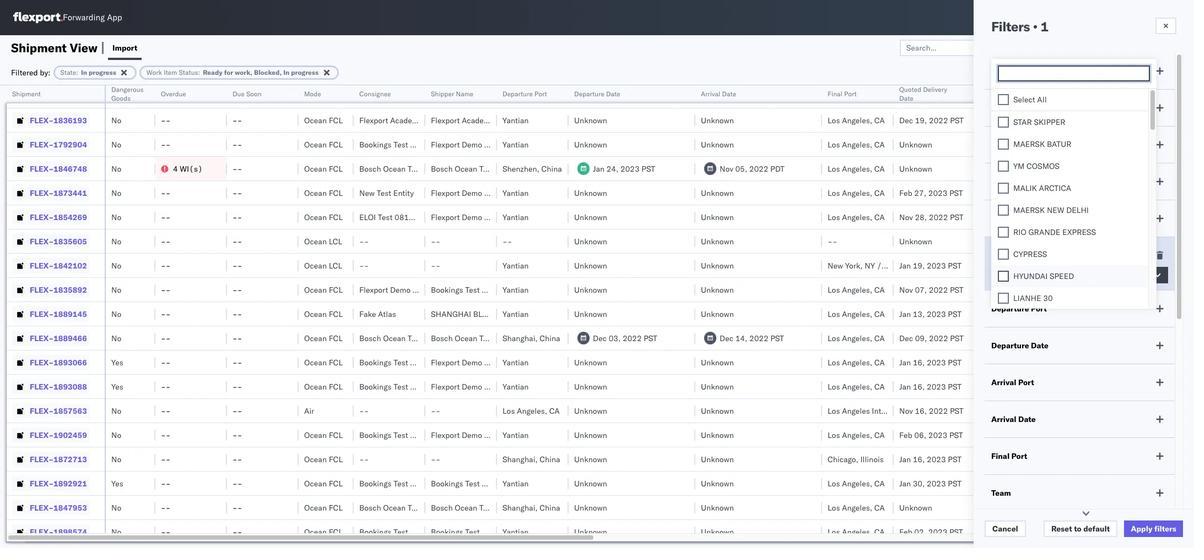 Task type: vqa. For each thing, say whether or not it's contained in the screenshot.
EDT for you
no



Task type: locate. For each thing, give the bounding box(es) containing it.
1 vertical spatial arrival date
[[991, 415, 1036, 425]]

jaehyung choi
[[1131, 91, 1182, 101], [1131, 212, 1182, 222], [1131, 358, 1182, 368], [1131, 382, 1182, 392], [1131, 431, 1182, 441], [1131, 528, 1182, 538]]

nov left 07,
[[899, 285, 913, 295]]

no right 1842102
[[111, 261, 121, 271]]

12 fcl from the top
[[329, 431, 343, 441]]

fcl for flex-1795440
[[329, 91, 343, 101]]

gaurav down the omkar
[[1131, 188, 1156, 198]]

1 vertical spatial feb
[[899, 431, 912, 441]]

flex- for 1846748
[[30, 164, 54, 174]]

angeles, for flex-1795440
[[842, 91, 872, 101]]

0 vertical spatial gaurav jawla
[[1131, 188, 1177, 198]]

no for flex-1836193
[[111, 115, 121, 125]]

flex- down flex-1792904 button
[[30, 164, 54, 174]]

9 flex- from the top
[[30, 285, 54, 295]]

flexport for 1836193
[[431, 115, 460, 125]]

destination
[[1059, 91, 1100, 101], [1059, 164, 1100, 174], [1059, 188, 1100, 198], [1059, 212, 1100, 222], [1059, 285, 1100, 295], [1059, 358, 1100, 368], [1059, 528, 1100, 538]]

jan left 30,
[[899, 479, 911, 489]]

2 gaurav from the top
[[1131, 237, 1156, 247]]

0 vertical spatial jan 16, 2023 pst
[[899, 358, 962, 368]]

2 lcl from the top
[[329, 261, 342, 271]]

1 horizontal spatial academy
[[462, 115, 494, 125]]

1 horizontal spatial final port
[[991, 452, 1027, 462]]

4 jaehyung choi from the top
[[1131, 382, 1182, 392]]

4
[[173, 164, 178, 174]]

jan right illinois
[[899, 455, 911, 465]]

demo for 1902459
[[462, 431, 482, 441]]

1 jan 16, 2023 pst from the top
[[899, 358, 962, 368]]

(us)
[[424, 115, 444, 125]]

0 vertical spatial departure date
[[574, 90, 620, 98]]

2 delivery from the top
[[1102, 164, 1129, 174]]

pdt
[[949, 91, 963, 101], [770, 164, 785, 174]]

0 vertical spatial departure port
[[503, 90, 547, 98]]

flex- up flex-1902459 button
[[30, 406, 54, 416]]

1 lcl from the top
[[329, 237, 342, 247]]

ocean for 1842102
[[304, 261, 327, 271]]

flex- for 1835892
[[30, 285, 54, 295]]

1 vertical spatial shipment
[[12, 90, 41, 98]]

5 no from the top
[[111, 188, 121, 198]]

flex- down 'flex-1846748' button
[[30, 188, 54, 198]]

by:
[[40, 68, 50, 77]]

2022 up feb 06, 2023 pst
[[929, 406, 948, 416]]

7 resize handle column header from the left
[[484, 85, 497, 549]]

3 shanghai, from the top
[[503, 455, 538, 465]]

2 ocean lcl from the top
[[304, 261, 342, 271]]

13 no from the top
[[111, 431, 121, 441]]

no right 1898574
[[111, 528, 121, 538]]

1 yes from the top
[[111, 358, 123, 368]]

2 vertical spatial yes
[[111, 479, 123, 489]]

0 vertical spatial shipper name
[[431, 90, 473, 98]]

2022 for 28,
[[929, 212, 948, 222]]

27,
[[914, 188, 926, 198]]

los angeles, ca for 1846748
[[828, 164, 885, 174]]

no right 1854269
[[111, 212, 121, 222]]

2022 right the "21,"
[[928, 91, 947, 101]]

co. for 1902459
[[513, 431, 524, 441]]

shipper for flex-1854269
[[484, 212, 511, 222]]

1854269
[[53, 212, 87, 222]]

1893066
[[53, 358, 87, 368]]

30
[[1043, 294, 1053, 304]]

flex- down flex-1836193 button
[[30, 140, 54, 150]]

flexport demo shipper co. for 1873441
[[431, 188, 524, 198]]

flex-1842102 button
[[12, 258, 89, 274]]

1 horizontal spatial mode
[[991, 103, 1012, 113]]

0 vertical spatial jawla
[[1158, 188, 1177, 198]]

bookings for flex-1893066
[[359, 358, 392, 368]]

10 yantian from the top
[[503, 431, 529, 441]]

no for flex-1835892
[[111, 285, 121, 295]]

state right by:
[[60, 68, 76, 76]]

no right 1847953
[[111, 503, 121, 513]]

5 flex- from the top
[[30, 188, 54, 198]]

no right the 1835892
[[111, 285, 121, 295]]

import
[[112, 43, 137, 53]]

yantian for flex-1889145
[[503, 309, 529, 319]]

flexport
[[359, 115, 388, 125], [431, 115, 460, 125], [431, 140, 460, 150], [431, 188, 460, 198], [431, 212, 460, 222], [359, 285, 388, 295], [431, 358, 460, 368], [431, 382, 460, 392], [431, 431, 460, 441]]

nov left '05,'
[[720, 164, 733, 174]]

mode
[[304, 90, 321, 98], [991, 103, 1012, 113]]

flex- for 1898574
[[30, 528, 54, 538]]

maersk new delhi
[[1013, 206, 1089, 215]]

nov left airport
[[899, 406, 913, 416]]

0 horizontal spatial academy
[[390, 115, 422, 125]]

1 horizontal spatial new
[[828, 261, 843, 271]]

1 vertical spatial maersk
[[1013, 206, 1045, 215]]

los for flex-1846748
[[828, 164, 840, 174]]

flex-1846748
[[30, 164, 87, 174]]

0 horizontal spatial new
[[359, 188, 375, 198]]

pst right '14,'
[[771, 334, 784, 344]]

yantian for flex-1898574
[[503, 528, 529, 538]]

shipper name up inc.
[[431, 90, 473, 98]]

0 vertical spatial maersk
[[1013, 139, 1045, 149]]

no right 1902459
[[111, 431, 121, 441]]

hyundai
[[1013, 272, 1048, 282]]

flex-1898574 button
[[12, 525, 89, 540]]

ocean fcl for flex-1873441
[[304, 188, 343, 198]]

16 fcl from the top
[[329, 528, 343, 538]]

flex- up flex-1872713 button
[[30, 431, 54, 441]]

2023 right 24,
[[621, 164, 640, 174]]

1 vertical spatial yes
[[111, 382, 123, 392]]

2022 right 07,
[[929, 285, 948, 295]]

angeles,
[[842, 91, 872, 101], [842, 115, 872, 125], [842, 140, 872, 150], [842, 164, 872, 174], [842, 188, 872, 198], [842, 212, 872, 222], [842, 285, 872, 295], [842, 309, 872, 319], [842, 334, 872, 344], [842, 358, 872, 368], [842, 382, 872, 392], [517, 406, 547, 416], [842, 431, 872, 441], [842, 479, 872, 489], [842, 503, 872, 513], [842, 528, 872, 538]]

5 destination from the top
[[1059, 285, 1100, 295]]

0 vertical spatial gaurav
[[1131, 188, 1156, 198]]

academy for (us)
[[390, 115, 422, 125]]

jaehyung for flex-1902459
[[1131, 431, 1163, 441]]

1 vertical spatial jan 16, 2023 pst
[[899, 382, 962, 392]]

rio
[[1013, 228, 1027, 238]]

flexport demo shipper co. for 1893066
[[431, 358, 524, 368]]

4 destination delivery from the top
[[1059, 212, 1129, 222]]

flex- up flex-1835892 button
[[30, 261, 54, 271]]

flex- down flex-1847953 button
[[30, 528, 54, 538]]

None checkbox
[[998, 117, 1009, 128], [998, 249, 1009, 260], [998, 293, 1009, 304], [998, 117, 1009, 128], [998, 249, 1009, 260], [998, 293, 1009, 304]]

ocean for 1873441
[[304, 188, 327, 198]]

2 no from the top
[[111, 115, 121, 125]]

yes right 1892921
[[111, 479, 123, 489]]

flexport academy (us) inc.
[[359, 115, 459, 125]]

no for flex-1898574
[[111, 528, 121, 538]]

6 destination from the top
[[1059, 358, 1100, 368]]

forwarding app link
[[13, 12, 122, 23]]

2023 right 06,
[[928, 431, 948, 441]]

illinois
[[861, 455, 884, 465]]

bookings test consignee for flex-1892921
[[359, 479, 447, 489]]

1 jaehyung choi from the top
[[1131, 91, 1182, 101]]

1 delivery from the top
[[1102, 91, 1129, 101]]

batur
[[1047, 139, 1072, 149]]

2022 right '05,'
[[749, 164, 768, 174]]

resize handle column header for departure date
[[682, 85, 696, 549]]

6 destination delivery from the top
[[1059, 358, 1129, 368]]

0 vertical spatial lcl
[[329, 237, 342, 247]]

6 jaehyung from the top
[[1131, 479, 1163, 489]]

19,
[[915, 115, 927, 125], [913, 261, 925, 271]]

flex-
[[30, 91, 54, 101], [30, 115, 54, 125], [30, 140, 54, 150], [30, 164, 54, 174], [30, 188, 54, 198], [30, 212, 54, 222], [30, 237, 54, 247], [30, 261, 54, 271], [30, 285, 54, 295], [30, 309, 54, 319], [30, 334, 54, 344], [30, 358, 54, 368], [30, 382, 54, 392], [30, 406, 54, 416], [30, 431, 54, 441], [30, 455, 54, 465], [30, 479, 54, 489], [30, 503, 54, 513], [30, 528, 54, 538]]

dec for dec 03, 2022 pst
[[593, 334, 607, 344]]

arctica
[[1039, 184, 1072, 193]]

2023 right nj
[[927, 261, 946, 271]]

ca for flex-1893088
[[874, 382, 885, 392]]

departure port down the lianhe
[[991, 304, 1047, 314]]

5 resize handle column header from the left
[[341, 85, 354, 549]]

atlas
[[378, 309, 396, 319]]

1 gaurav from the top
[[1131, 188, 1156, 198]]

yes for flex-1893066
[[111, 358, 123, 368]]

jan left nj
[[899, 261, 911, 271]]

flex-1836193 button
[[12, 113, 89, 128]]

2 academy from the left
[[462, 115, 494, 125]]

9 no from the top
[[111, 285, 121, 295]]

bookings test consignee for flex-1898574
[[359, 528, 447, 538]]

0 horizontal spatial mode
[[304, 90, 321, 98]]

angeles, for flex-1898574
[[842, 528, 872, 538]]

15 fcl from the top
[[329, 503, 343, 513]]

0 horizontal spatial final
[[828, 90, 843, 98]]

3 feb from the top
[[899, 528, 912, 538]]

yantian for flex-1836193
[[503, 115, 529, 125]]

work item status : ready for work, blocked, in progress
[[147, 68, 319, 76]]

11 resize handle column header from the left
[[881, 85, 894, 549]]

pst for flex-1889466
[[950, 334, 964, 344]]

flex- up flex-1893066 button
[[30, 334, 54, 344]]

11 no from the top
[[111, 334, 121, 344]]

8 fcl from the top
[[329, 309, 343, 319]]

nov
[[720, 164, 733, 174], [899, 212, 913, 222], [899, 285, 913, 295], [899, 406, 913, 416]]

feb for feb 06, 2023 pst
[[899, 431, 912, 441]]

2022 down the oct 21, 2022 pdt
[[929, 115, 948, 125]]

1 horizontal spatial departure port
[[991, 304, 1047, 314]]

quoted
[[899, 85, 921, 94]]

16, up 06,
[[915, 406, 927, 416]]

progress up mode button
[[291, 68, 319, 76]]

angeles, for flex-1892921
[[842, 479, 872, 489]]

2 fcl from the top
[[329, 115, 343, 125]]

shanghai, china for jan
[[503, 455, 560, 465]]

new up eloi
[[359, 188, 375, 198]]

flex- inside 'button'
[[30, 479, 54, 489]]

1 vertical spatial pdt
[[770, 164, 785, 174]]

11 flex- from the top
[[30, 334, 54, 344]]

None text field
[[1002, 69, 1149, 79]]

ca for flex-1889145
[[874, 309, 885, 319]]

0 horizontal spatial :
[[76, 68, 78, 76]]

2 destination from the top
[[1059, 164, 1100, 174]]

2 destination delivery from the top
[[1059, 164, 1129, 174]]

pst right 03,
[[644, 334, 657, 344]]

bookings test consignee for flex-1792904
[[359, 140, 447, 150]]

0 vertical spatial bookings test shipper china
[[431, 479, 532, 489]]

4 fcl from the top
[[329, 164, 343, 174]]

maersk down malik
[[1013, 206, 1045, 215]]

17 flex- from the top
[[30, 479, 54, 489]]

gaurav right customs
[[1131, 237, 1156, 247]]

2022 right '14,'
[[749, 334, 769, 344]]

jaehyung choi for 1854269
[[1131, 212, 1182, 222]]

pst for flex-1842102
[[948, 261, 962, 271]]

consignee name
[[991, 214, 1054, 224]]

1 vertical spatial mode
[[991, 103, 1012, 113]]

flex- inside button
[[30, 285, 54, 295]]

ocean for 1889466
[[304, 334, 327, 344]]

1 bookings test shipper china from the top
[[431, 479, 532, 489]]

2022 right 03,
[[623, 334, 642, 344]]

0 horizontal spatial departure date
[[574, 90, 620, 98]]

03,
[[609, 334, 621, 344]]

10 fcl from the top
[[329, 358, 343, 368]]

5 jaehyung choi from the top
[[1131, 431, 1182, 441]]

1 vertical spatial new
[[828, 261, 843, 271]]

resize handle column header for shipper name
[[484, 85, 497, 549]]

bookings test consignee for flex-1893066
[[359, 358, 447, 368]]

bookings for flex-1902459
[[359, 431, 392, 441]]

flex-1847953
[[30, 503, 87, 513]]

2 shanghai, from the top
[[503, 334, 538, 344]]

1835605
[[53, 237, 87, 247]]

progress up 'dangerous' on the left top of the page
[[89, 68, 116, 76]]

1835892
[[53, 285, 87, 295]]

fcl for flex-1792904
[[329, 140, 343, 150]]

choi
[[1165, 91, 1182, 101], [1165, 212, 1182, 222], [1165, 358, 1182, 368], [1165, 382, 1182, 392], [1165, 431, 1182, 441], [1165, 528, 1182, 538]]

dec left '14,'
[[720, 334, 734, 344]]

1 vertical spatial final
[[991, 452, 1010, 462]]

1 vertical spatial jawla
[[1158, 237, 1177, 247]]

6 resize handle column header from the left
[[412, 85, 425, 549]]

8 flex- from the top
[[30, 261, 54, 271]]

final inside final port button
[[828, 90, 843, 98]]

flexport demo shipper co. for 1792904
[[431, 140, 524, 150]]

flex-1835605 button
[[12, 234, 89, 249]]

6 yantian from the top
[[503, 285, 529, 295]]

academy right inc.
[[462, 115, 494, 125]]

flex- for 1873441
[[30, 188, 54, 198]]

jan 30, 2023 pst
[[899, 479, 962, 489]]

star
[[1013, 117, 1032, 127]]

jan 16, 2023 pst down dec 09, 2022 pst
[[899, 358, 962, 368]]

1889466
[[53, 334, 87, 344]]

4 jaehyung from the top
[[1131, 382, 1163, 392]]

state up container
[[991, 66, 1011, 76]]

5 choi from the top
[[1165, 431, 1182, 441]]

0 vertical spatial final port
[[828, 90, 857, 98]]

: left ready
[[198, 68, 200, 76]]

0 vertical spatial feb
[[899, 188, 912, 198]]

2 gaurav jawla from the top
[[1131, 237, 1177, 247]]

shanghai, china for dec
[[503, 334, 560, 344]]

2 vertical spatial jan 16, 2023 pst
[[899, 455, 962, 465]]

1 horizontal spatial progress
[[291, 68, 319, 76]]

fake
[[359, 309, 376, 319]]

1 flex- from the top
[[30, 91, 54, 101]]

0 horizontal spatial state
[[60, 68, 76, 76]]

default
[[1084, 525, 1110, 535]]

0 vertical spatial mode
[[304, 90, 321, 98]]

2 jawla from the top
[[1158, 237, 1177, 247]]

4 ocean fcl from the top
[[304, 164, 343, 174]]

no right 1857563
[[111, 406, 121, 416]]

dec left 03,
[[593, 334, 607, 344]]

hyundai speed
[[1013, 272, 1074, 282]]

2023 right '27,' on the top of page
[[928, 188, 948, 198]]

1795440
[[53, 91, 87, 101]]

pst down feb 06, 2023 pst
[[948, 455, 962, 465]]

flex- up flex-1857563 button
[[30, 382, 54, 392]]

no right 1873441
[[111, 188, 121, 198]]

0 vertical spatial yes
[[111, 358, 123, 368]]

no for flex-1846748
[[111, 164, 121, 174]]

ocean for 1792904
[[304, 140, 327, 150]]

0 horizontal spatial in
[[81, 68, 87, 76]]

list box containing select all
[[991, 89, 1149, 549]]

pst for flex-1835892
[[950, 285, 964, 295]]

shipment button
[[7, 88, 94, 99]]

flexport demo shipper co.
[[431, 140, 524, 150], [431, 188, 524, 198], [431, 212, 524, 222], [359, 285, 453, 295], [431, 358, 524, 368], [431, 382, 524, 392], [431, 431, 524, 441]]

partner services
[[1059, 90, 1108, 98]]

18 flex- from the top
[[30, 503, 54, 513]]

name up inc.
[[456, 90, 473, 98]]

shipment inside button
[[12, 90, 41, 98]]

jawla for customs
[[1158, 237, 1177, 247]]

2022 for 03,
[[623, 334, 642, 344]]

14 no from the top
[[111, 455, 121, 465]]

12 yantian from the top
[[503, 528, 529, 538]]

2023 down dec 09, 2022 pst
[[927, 358, 946, 368]]

no for flex-1795440
[[111, 91, 121, 101]]

0 horizontal spatial pdt
[[770, 164, 785, 174]]

1 academy from the left
[[390, 115, 422, 125]]

flex- for 1795440
[[30, 91, 54, 101]]

0 vertical spatial arrival date
[[701, 90, 736, 98]]

2022 right 28,
[[929, 212, 948, 222]]

angeles, for flex-1902459
[[842, 431, 872, 441]]

9 fcl from the top
[[329, 334, 343, 344]]

china
[[540, 91, 560, 101], [541, 164, 562, 174], [540, 334, 560, 344], [540, 455, 560, 465], [511, 479, 532, 489], [540, 503, 560, 513], [511, 528, 532, 538]]

flex- up flex-1792904 button
[[30, 115, 54, 125]]

maersk for maersk batur
[[1013, 139, 1045, 149]]

5 ocean fcl from the top
[[304, 188, 343, 198]]

1 vertical spatial bookings test shipper china
[[431, 528, 532, 538]]

flex- up flex-1889466 button
[[30, 309, 54, 319]]

1 resize handle column header from the left
[[91, 85, 105, 549]]

16, up 30,
[[913, 455, 925, 465]]

co.,
[[515, 309, 531, 319]]

7 no from the top
[[111, 237, 121, 247]]

15 ocean fcl from the top
[[304, 503, 343, 513]]

jan left the 13,
[[899, 309, 911, 319]]

2 bookings test shipper china from the top
[[431, 528, 532, 538]]

os
[[1163, 13, 1174, 21]]

jaehyung choi for 1795440
[[1131, 91, 1182, 101]]

status
[[179, 68, 198, 76]]

feb for feb 27, 2023 pst
[[899, 188, 912, 198]]

4 wi(s)
[[173, 164, 203, 174]]

16, down 09,
[[913, 358, 925, 368]]

0 vertical spatial ocean lcl
[[304, 237, 342, 247]]

feb left 06,
[[899, 431, 912, 441]]

13 resize handle column header from the left
[[1040, 85, 1054, 549]]

6 choi from the top
[[1165, 528, 1182, 538]]

flex- down flex-1842102 button on the top
[[30, 285, 54, 295]]

los for flex-1889466
[[828, 334, 840, 344]]

pst for flex-1893088
[[948, 382, 962, 392]]

19 flex- from the top
[[30, 528, 54, 538]]

pst up nov 16, 2022 pst
[[948, 382, 962, 392]]

1 horizontal spatial in
[[283, 68, 289, 76]]

1 shanghai, from the top
[[503, 91, 538, 101]]

2 jan 16, 2023 pst from the top
[[899, 382, 962, 392]]

14 fcl from the top
[[329, 479, 343, 489]]

ocean for 1898574
[[304, 528, 327, 538]]

international
[[872, 406, 917, 416]]

angeles
[[842, 406, 870, 416]]

gaurav for export customs
[[1131, 237, 1156, 247]]

shipment for shipment view
[[11, 40, 67, 55]]

1898574
[[53, 528, 87, 538]]

ltd
[[533, 309, 546, 319]]

1846748
[[53, 164, 87, 174]]

pdt for nov 05, 2022 pdt
[[770, 164, 785, 174]]

None checkbox
[[998, 94, 1009, 105], [998, 139, 1009, 150], [998, 161, 1009, 172], [998, 183, 1009, 194], [998, 205, 1009, 216], [998, 227, 1009, 238], [998, 271, 1009, 282], [998, 94, 1009, 105], [998, 139, 1009, 150], [998, 161, 1009, 172], [998, 183, 1009, 194], [998, 205, 1009, 216], [998, 227, 1009, 238], [998, 271, 1009, 282]]

1 vertical spatial ocean lcl
[[304, 261, 342, 271]]

no right 1792904
[[111, 140, 121, 150]]

2 choi from the top
[[1165, 212, 1182, 222]]

0 vertical spatial arrival
[[701, 90, 720, 98]]

savant
[[1156, 164, 1180, 174]]

12 flex- from the top
[[30, 358, 54, 368]]

ocean fcl for flex-1902459
[[304, 431, 343, 441]]

1 horizontal spatial shipper name
[[991, 177, 1044, 187]]

ocean for 1893066
[[304, 358, 327, 368]]

dec left 09,
[[899, 334, 913, 344]]

pst up the nov 28, 2022 pst
[[950, 188, 963, 198]]

1 horizontal spatial final
[[991, 452, 1010, 462]]

resize handle column header for consignee
[[412, 85, 425, 549]]

flex- down flex-1854269 button
[[30, 237, 54, 247]]

pst right 30,
[[948, 479, 962, 489]]

2 maersk from the top
[[1013, 206, 1045, 215]]

4 yantian from the top
[[503, 212, 529, 222]]

dec for dec 14, 2022 pst
[[720, 334, 734, 344]]

0 vertical spatial 19,
[[915, 115, 927, 125]]

2 jaehyung choi from the top
[[1131, 212, 1182, 222]]

5 yantian from the top
[[503, 261, 529, 271]]

ocean for 1892921
[[304, 479, 327, 489]]

flex- down flex-1902459 button
[[30, 455, 54, 465]]

jaehyung choi for 1902459
[[1131, 431, 1182, 441]]

pst up dec 09, 2022 pst
[[948, 309, 962, 319]]

jan up international
[[899, 382, 911, 392]]

12 resize handle column header from the left
[[969, 85, 982, 549]]

date inside quoted delivery date
[[899, 94, 914, 103]]

shipment up by:
[[11, 40, 67, 55]]

omkar savant
[[1131, 164, 1180, 174]]

fcl for flex-1872713
[[329, 455, 343, 465]]

1 vertical spatial lcl
[[329, 261, 342, 271]]

0 horizontal spatial shipper name
[[431, 90, 473, 98]]

7 yantian from the top
[[503, 309, 529, 319]]

list box
[[991, 89, 1149, 549]]

5 jaehyung from the top
[[1131, 431, 1163, 441]]

19, down the "21,"
[[915, 115, 927, 125]]

bookings for flex-1892921
[[359, 479, 392, 489]]

date
[[606, 90, 620, 98], [722, 90, 736, 98], [899, 94, 914, 103], [1031, 341, 1049, 351], [1018, 415, 1036, 425]]

4 choi from the top
[[1165, 382, 1182, 392]]

soon
[[246, 90, 262, 98]]

destination for feb 02, 2023 pst
[[1059, 528, 1100, 538]]

ocean fcl for flex-1893088
[[304, 382, 343, 392]]

8 no from the top
[[111, 261, 121, 271]]

ca for flex-1889466
[[874, 334, 885, 344]]

1 vertical spatial departure date
[[991, 341, 1049, 351]]

0 vertical spatial pdt
[[949, 91, 963, 101]]

1 jawla from the top
[[1158, 188, 1177, 198]]

flex-1857563 button
[[12, 404, 89, 419]]

fcl
[[329, 91, 343, 101], [329, 115, 343, 125], [329, 140, 343, 150], [329, 164, 343, 174], [329, 188, 343, 198], [329, 212, 343, 222], [329, 285, 343, 295], [329, 309, 343, 319], [329, 334, 343, 344], [329, 358, 343, 368], [329, 382, 343, 392], [329, 431, 343, 441], [329, 455, 343, 465], [329, 479, 343, 489], [329, 503, 343, 513], [329, 528, 343, 538]]

: up 1795440
[[76, 68, 78, 76]]

gaurav jawla down the omkar savant
[[1131, 188, 1177, 198]]

2023 for flex-1842102
[[927, 261, 946, 271]]

1 horizontal spatial pdt
[[949, 91, 963, 101]]

departure port up the ltd. at top left
[[503, 90, 547, 98]]

pst up nov 07, 2022 pst
[[948, 261, 962, 271]]

16, for flex-1893066
[[913, 358, 925, 368]]

2023 right the 13,
[[927, 309, 946, 319]]

select
[[1013, 95, 1035, 105]]

no right 1889466
[[111, 334, 121, 344]]

ocean lcl
[[304, 237, 342, 247], [304, 261, 342, 271]]

1 horizontal spatial :
[[198, 68, 200, 76]]

1 vertical spatial gaurav jawla
[[1131, 237, 1177, 247]]

shipper name down ceau7522281,
[[991, 177, 1044, 187]]

port
[[535, 90, 547, 98], [844, 90, 857, 98], [1031, 304, 1047, 314], [1018, 378, 1034, 388], [1012, 452, 1027, 462]]

4 shanghai, china from the top
[[503, 503, 560, 513]]

1 vertical spatial gaurav
[[1131, 237, 1156, 247]]

0 horizontal spatial final port
[[828, 90, 857, 98]]

resize handle column header
[[91, 85, 105, 549], [142, 85, 155, 549], [214, 85, 227, 549], [285, 85, 299, 549], [341, 85, 354, 549], [412, 85, 425, 549], [484, 85, 497, 549], [556, 85, 569, 549], [682, 85, 696, 549], [809, 85, 822, 549], [881, 85, 894, 549], [969, 85, 982, 549], [1040, 85, 1054, 549], [1112, 85, 1125, 549]]

pst down nov 16, 2022 pst
[[950, 431, 963, 441]]

cosmos
[[1027, 161, 1060, 171]]

flex- for 1857563
[[30, 406, 54, 416]]

shipper name inside button
[[431, 90, 473, 98]]

2 jaehyung from the top
[[1131, 212, 1163, 222]]

ym cosmos
[[1013, 161, 1060, 171]]

2 yes from the top
[[111, 382, 123, 392]]

0 horizontal spatial progress
[[89, 68, 116, 76]]

2 in from the left
[[283, 68, 289, 76]]

0 vertical spatial new
[[359, 188, 375, 198]]

due
[[233, 90, 245, 98]]

no right 1846748
[[111, 164, 121, 174]]

1 horizontal spatial state
[[991, 66, 1011, 76]]

2 yantian from the top
[[503, 140, 529, 150]]

nov for nov 16, 2022 pst
[[899, 406, 913, 416]]

shanghai
[[431, 309, 471, 319]]

6 jaehyung choi from the top
[[1131, 528, 1182, 538]]

reset to default
[[1051, 525, 1110, 535]]

0 vertical spatial final
[[828, 90, 843, 98]]

1842102
[[53, 261, 87, 271]]

shipment view
[[11, 40, 98, 55]]

arrival date
[[701, 90, 736, 98], [991, 415, 1036, 425]]

pdt right '05,'
[[770, 164, 785, 174]]

no right "1872713" at the left bottom
[[111, 455, 121, 465]]

1 vertical spatial 19,
[[913, 261, 925, 271]]

co.
[[513, 140, 524, 150], [513, 188, 524, 198], [513, 212, 524, 222], [442, 285, 453, 295], [513, 358, 524, 368], [513, 382, 524, 392], [513, 431, 524, 441]]

flex- up flex-1847953 button
[[30, 479, 54, 489]]

flex-1893066 button
[[12, 355, 89, 371]]

0 horizontal spatial arrival date
[[701, 90, 736, 98]]

2022 right 09,
[[929, 334, 948, 344]]

1 vertical spatial shipper name
[[991, 177, 1044, 187]]

6 delivery from the top
[[1102, 358, 1129, 368]]

0 vertical spatial shipment
[[11, 40, 67, 55]]

•
[[1033, 18, 1038, 35]]

yes right 1893066 at the bottom left of page
[[111, 358, 123, 368]]

0 horizontal spatial departure port
[[503, 90, 547, 98]]

14 resize handle column header from the left
[[1112, 85, 1125, 549]]

2022 for 09,
[[929, 334, 948, 344]]

2022
[[928, 91, 947, 101], [929, 115, 948, 125], [749, 164, 768, 174], [929, 212, 948, 222], [929, 285, 948, 295], [623, 334, 642, 344], [749, 334, 769, 344], [929, 334, 948, 344], [929, 406, 948, 416]]

pst right airport
[[950, 406, 964, 416]]

los for flex-1889145
[[828, 309, 840, 319]]

no right 1889145
[[111, 309, 121, 319]]

3 jaehyung choi from the top
[[1131, 358, 1182, 368]]

05,
[[735, 164, 747, 174]]

2023 for flex-1892921
[[927, 479, 946, 489]]

3 no from the top
[[111, 140, 121, 150]]

new left york,
[[828, 261, 843, 271]]

jan 13, 2023 pst
[[899, 309, 962, 319]]

pst down the oct 21, 2022 pdt
[[950, 115, 964, 125]]

feb left '27,' on the top of page
[[899, 188, 912, 198]]

ocean for 1889145
[[304, 309, 327, 319]]

1 destination delivery from the top
[[1059, 91, 1129, 101]]

pdt right delivery
[[949, 91, 963, 101]]

16 flex- from the top
[[30, 455, 54, 465]]

2 vertical spatial feb
[[899, 528, 912, 538]]

Search... text field
[[900, 39, 1020, 56]]

flex- down flex-1889466 button
[[30, 358, 54, 368]]

10 no from the top
[[111, 309, 121, 319]]

new for new test entity
[[359, 188, 375, 198]]

7 destination delivery from the top
[[1059, 528, 1129, 538]]

destination delivery
[[1059, 91, 1129, 101], [1059, 164, 1129, 174], [1059, 188, 1129, 198], [1059, 212, 1129, 222], [1059, 285, 1129, 295], [1059, 358, 1129, 368], [1059, 528, 1129, 538]]



Task type: describe. For each thing, give the bounding box(es) containing it.
angeles, for flex-1854269
[[842, 212, 872, 222]]

dangerous goods button
[[106, 83, 151, 103]]

los angeles, ca for 1889145
[[828, 309, 885, 319]]

to
[[1074, 525, 1082, 535]]

2023 for flex-1902459
[[928, 431, 948, 441]]

2 vertical spatial arrival
[[991, 415, 1017, 425]]

speed
[[1050, 272, 1074, 282]]

wi(s)
[[180, 164, 203, 174]]

filtered by:
[[11, 68, 50, 77]]

client name
[[991, 140, 1037, 150]]

los for flex-1892921
[[828, 479, 840, 489]]

flexport. image
[[13, 12, 63, 23]]

jan 19, 2023 pst
[[899, 261, 962, 271]]

destination for jan 16, 2023 pst
[[1059, 358, 1100, 368]]

yantian for flex-1892921
[[503, 479, 529, 489]]

4 resize handle column header from the left
[[285, 85, 299, 549]]

mode button
[[299, 88, 343, 99]]

fake atlas
[[359, 309, 396, 319]]

2023 for flex-1873441
[[928, 188, 948, 198]]

jaehyung for flex-1892921
[[1131, 479, 1163, 489]]

yantian for flex-1893088
[[503, 382, 529, 392]]

flex-1902459
[[30, 431, 87, 441]]

1792904
[[53, 140, 87, 150]]

state : in progress
[[60, 68, 116, 76]]

pst right 24,
[[642, 164, 655, 174]]

nov 05, 2022 pdt
[[720, 164, 785, 174]]

fcl for flex-1847953
[[329, 503, 343, 513]]

hlxu6269489,
[[1046, 164, 1103, 174]]

1 progress from the left
[[89, 68, 116, 76]]

1893088
[[53, 382, 87, 392]]

ocean for 1854269
[[304, 212, 327, 222]]

departure date inside button
[[574, 90, 620, 98]]

express
[[1063, 228, 1096, 238]]

flexport academy (sz) ltd.
[[431, 115, 530, 125]]

los for flex-1847953
[[828, 503, 840, 513]]

1 horizontal spatial departure date
[[991, 341, 1049, 351]]

ocean for 1836193
[[304, 115, 327, 125]]

jan 16, 2023 pst for flex-1893066
[[899, 358, 962, 368]]

exception
[[1098, 43, 1134, 53]]

ca for flex-1873441
[[874, 188, 885, 198]]

shipper inside button
[[431, 90, 454, 98]]

consignee inside consignee button
[[359, 90, 391, 98]]

flex- for 1893088
[[30, 382, 54, 392]]

select all
[[1013, 95, 1047, 105]]

1 in from the left
[[81, 68, 87, 76]]

jaehyung for flex-1795440
[[1131, 91, 1163, 101]]

grande
[[1029, 228, 1061, 238]]

choi for 1795440
[[1165, 91, 1182, 101]]

state for state : in progress
[[60, 68, 76, 76]]

flexport for 1902459
[[431, 431, 460, 441]]

jaehyung for flex-1893066
[[1131, 358, 1163, 368]]

flex- for 1835605
[[30, 237, 54, 247]]

28,
[[915, 212, 927, 222]]

fcl for flex-1836193
[[329, 115, 343, 125]]

13,
[[913, 309, 925, 319]]

destination delivery for unknown
[[1059, 164, 1129, 174]]

quoted delivery date button
[[894, 83, 971, 103]]

4 shanghai, from the top
[[503, 503, 538, 513]]

import button
[[108, 35, 142, 60]]

name up ym
[[1016, 140, 1037, 150]]

final port inside button
[[828, 90, 857, 98]]

nov 28, 2022 pst
[[899, 212, 964, 222]]

demo for 1893088
[[462, 382, 482, 392]]

china for flex-1795440
[[540, 91, 560, 101]]

los for flex-1857563
[[828, 406, 840, 416]]

bookings for flex-1792904
[[359, 140, 392, 150]]

no for flex-1842102
[[111, 261, 121, 271]]

ocean for 1902459
[[304, 431, 327, 441]]

los for flex-1792904
[[828, 140, 840, 150]]

due soon
[[233, 90, 262, 98]]

all
[[1037, 95, 1047, 105]]

container
[[988, 85, 1017, 94]]

consignee for flex-1902459
[[410, 431, 447, 441]]

jaehyung choi for 1898574
[[1131, 528, 1182, 538]]

nov 07, 2022 pst
[[899, 285, 964, 295]]

feb 27, 2023 pst
[[899, 188, 963, 198]]

2023 for flex-1872713
[[927, 455, 946, 465]]

los angeles international airport
[[828, 406, 943, 416]]

bookings test consignee for flex-1902459
[[359, 431, 447, 441]]

Search Shipments (/) text field
[[983, 9, 1090, 26]]

1 vertical spatial final port
[[991, 452, 1027, 462]]

resize handle column header for container numbers
[[1040, 85, 1054, 549]]

lianhe 30
[[1013, 294, 1053, 304]]

shipper for flex-1873441
[[484, 188, 511, 198]]

flex-1892921 button
[[12, 476, 89, 492]]

14,
[[736, 334, 748, 344]]

angeles, for flex-1846748
[[842, 164, 872, 174]]

ca for flex-1898574
[[874, 528, 885, 538]]

flex-1835892
[[30, 285, 87, 295]]

mode inside button
[[304, 90, 321, 98]]

resize handle column header for dangerous goods
[[142, 85, 155, 549]]

1 vertical spatial departure port
[[991, 304, 1047, 314]]

chicago,
[[828, 455, 859, 465]]

jaehyung choi for 1893088
[[1131, 382, 1182, 392]]

shipper name button
[[425, 88, 486, 99]]

reset
[[1051, 525, 1072, 535]]

ocean fcl for flex-1892921
[[304, 479, 343, 489]]

jan for flex-1893066
[[899, 358, 911, 368]]

name up grande
[[1032, 214, 1054, 224]]

flex-1893066
[[30, 358, 87, 368]]

ocean fcl for flex-1795440
[[304, 91, 343, 101]]

shipper for flex-1893066
[[484, 358, 511, 368]]

1857563
[[53, 406, 87, 416]]

entity
[[393, 188, 414, 198]]

flex-1795440 button
[[12, 88, 89, 104]]

omkar
[[1131, 164, 1154, 174]]

1 horizontal spatial arrival date
[[991, 415, 1036, 425]]

feb 06, 2023 pst
[[899, 431, 963, 441]]

delivery for nov 28, 2022 pst
[[1102, 212, 1129, 222]]

02,
[[914, 528, 926, 538]]

los angeles, ca for 1902459
[[828, 431, 885, 441]]

2 progress from the left
[[291, 68, 319, 76]]

overdue
[[161, 90, 186, 98]]

filters
[[991, 18, 1030, 35]]

los angeles, ca for 1836193
[[828, 115, 885, 125]]

los for flex-1893066
[[828, 358, 840, 368]]

lcl for yantian
[[329, 261, 342, 271]]

flex- for 1836193
[[30, 115, 54, 125]]

pst for flex-1892921
[[948, 479, 962, 489]]

jan for flex-1892921
[[899, 479, 911, 489]]

arrival date inside button
[[701, 90, 736, 98]]

forwarding app
[[63, 12, 122, 23]]

ocean fcl for flex-1872713
[[304, 455, 343, 465]]

flex- for 1854269
[[30, 212, 54, 222]]

jan 16, 2023 pst for flex-1872713
[[899, 455, 962, 465]]

fcl for flex-1898574
[[329, 528, 343, 538]]

ca for flex-1835892
[[874, 285, 885, 295]]

gaurav for destination delivery
[[1131, 188, 1156, 198]]

los angeles, ca for 1792904
[[828, 140, 885, 150]]

ocean fcl for flex-1854269
[[304, 212, 343, 222]]

name down the abcu1234560
[[1017, 251, 1039, 261]]

ocean for 1835605
[[304, 237, 327, 247]]

eloi
[[359, 212, 376, 222]]

jan 16, 2023 pst for flex-1893088
[[899, 382, 962, 392]]

arrival inside button
[[701, 90, 720, 98]]

flex-1892921
[[30, 479, 87, 489]]

export customs
[[1059, 237, 1114, 247]]

2 : from the left
[[198, 68, 200, 76]]

hlxu8034992
[[1105, 164, 1159, 174]]

york,
[[845, 261, 863, 271]]

app
[[107, 12, 122, 23]]

pst for flex-1889145
[[948, 309, 962, 319]]

ocean fcl for flex-1893066
[[304, 358, 343, 368]]

air
[[304, 406, 314, 416]]

21,
[[914, 91, 926, 101]]

filters • 1
[[991, 18, 1049, 35]]

customs
[[1084, 237, 1114, 247]]

2022 for 19,
[[929, 115, 948, 125]]

apply filters button
[[1124, 521, 1183, 538]]

no for flex-1847953
[[111, 503, 121, 513]]

flex-1893088
[[30, 382, 87, 392]]

name inside button
[[456, 90, 473, 98]]

flex- for 1893066
[[30, 358, 54, 368]]

departure port inside button
[[503, 90, 547, 98]]

arrival date button
[[696, 88, 811, 99]]

destination for nov 07, 2022 pst
[[1059, 285, 1100, 295]]

flex-1835605
[[30, 237, 87, 247]]

maersk for maersk new delhi
[[1013, 206, 1045, 215]]

1836193
[[53, 115, 87, 125]]

3 resize handle column header from the left
[[214, 85, 227, 549]]

07,
[[915, 285, 927, 295]]

dec 14, 2022 pst
[[720, 334, 784, 344]]

no for flex-1872713
[[111, 455, 121, 465]]

1 vertical spatial arrival
[[991, 378, 1017, 388]]

flex-1902459 button
[[12, 428, 89, 443]]

feb for feb 02, 2023 pst
[[899, 528, 912, 538]]

arrival port
[[991, 378, 1034, 388]]

flex-1872713
[[30, 455, 87, 465]]

fcl for flex-1889466
[[329, 334, 343, 344]]

flex-1842102
[[30, 261, 87, 271]]

abcu1234560
[[988, 236, 1042, 246]]

flex-1846748 button
[[12, 161, 89, 177]]

malik arctica
[[1013, 184, 1072, 193]]

los for flex-1902459
[[828, 431, 840, 441]]

apply filters
[[1131, 525, 1177, 535]]

flex-1893088 button
[[12, 379, 89, 395]]

flex-1795440
[[30, 91, 87, 101]]

flex-1873441 button
[[12, 185, 89, 201]]

chicago, illinois
[[828, 455, 884, 465]]

flex-1872713 button
[[12, 452, 89, 468]]

fcl for flex-1873441
[[329, 188, 343, 198]]

ocean fcl for flex-1847953
[[304, 503, 343, 513]]

1872713
[[53, 455, 87, 465]]

delivery for nov 07, 2022 pst
[[1102, 285, 1129, 295]]

jan left 24,
[[593, 164, 605, 174]]

ready
[[203, 68, 223, 76]]

star skipper
[[1013, 117, 1066, 127]]

final port button
[[822, 88, 883, 99]]

name down the ym cosmos
[[1022, 177, 1044, 187]]

no for flex-1857563
[[111, 406, 121, 416]]

yantian for flex-1842102
[[503, 261, 529, 271]]

eloi test 081801
[[359, 212, 423, 222]]

1 : from the left
[[76, 68, 78, 76]]

cypress
[[1013, 250, 1047, 260]]

demo for 1893066
[[462, 358, 482, 368]]

services
[[1083, 90, 1108, 98]]

bookings for flex-1893088
[[359, 382, 392, 392]]

resize handle column header for mode
[[341, 85, 354, 549]]

consignee for flex-1892921
[[410, 479, 447, 489]]

pst for flex-1857563
[[950, 406, 964, 416]]

ca for flex-1893066
[[874, 358, 885, 368]]

numbers
[[988, 94, 1015, 103]]

resize handle column header for arrival date
[[809, 85, 822, 549]]

16, for flex-1893088
[[913, 382, 925, 392]]

los for flex-1836193
[[828, 115, 840, 125]]

flex-1889466 button
[[12, 331, 89, 346]]

shanghai, for oct
[[503, 91, 538, 101]]



